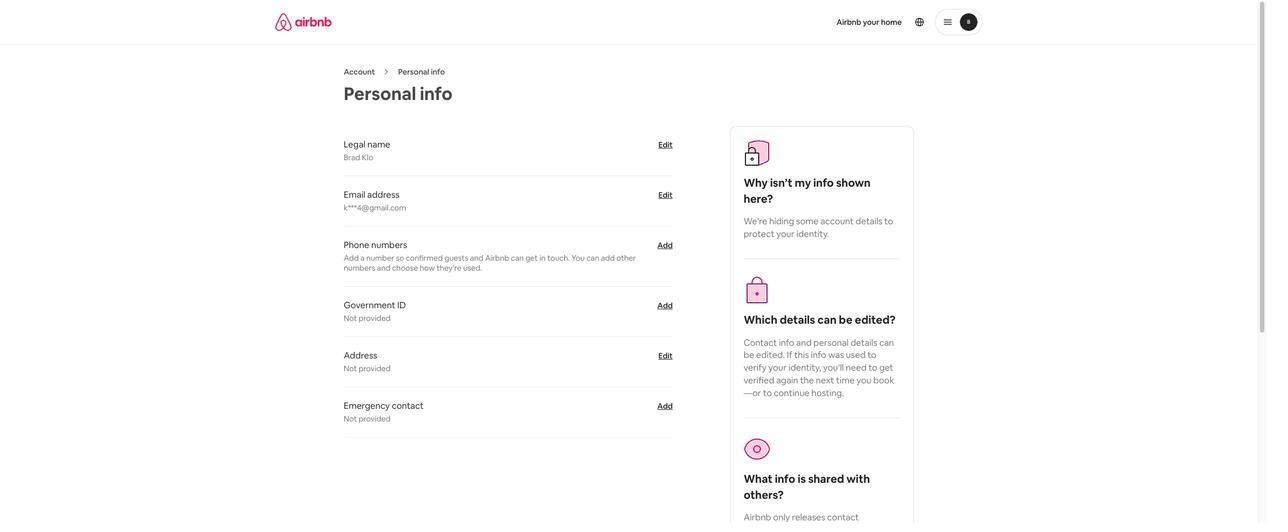 Task type: vqa. For each thing, say whether or not it's contained in the screenshot.
reservation.
no



Task type: describe. For each thing, give the bounding box(es) containing it.
verify
[[744, 362, 767, 374]]

to right —or
[[763, 388, 772, 399]]

my
[[795, 176, 811, 190]]

your inside we're hiding some account details to protect your identity.
[[777, 228, 795, 240]]

edit button for legal name
[[659, 139, 673, 150]]

airbnb your home link
[[830, 11, 909, 34]]

profile element
[[642, 0, 983, 44]]

government
[[344, 300, 396, 311]]

personal
[[814, 337, 849, 349]]

shown
[[837, 176, 871, 190]]

with
[[847, 472, 870, 487]]

not for emergency contact
[[344, 414, 357, 424]]

get inside the phone numbers add a number so confirmed guests and airbnb can get in touch. you can add other numbers and choose how they're used.
[[526, 253, 538, 263]]

contact info and personal details can be edited. if this info was used to verify your identity, you'll need to get verified again the next time you book —or to continue hosting.
[[744, 337, 895, 399]]

phone numbers add a number so confirmed guests and airbnb can get in touch. you can add other numbers and choose how they're used.
[[344, 239, 636, 273]]

next
[[816, 375, 835, 387]]

1 vertical spatial numbers
[[344, 263, 375, 273]]

time
[[836, 375, 855, 387]]

your inside contact info and personal details can be edited. if this info was used to verify your identity, you'll need to get verified again the next time you book —or to continue hosting.
[[769, 362, 787, 374]]

0 vertical spatial personal
[[398, 67, 429, 77]]

edit for email address
[[659, 190, 673, 200]]

why
[[744, 176, 768, 190]]

address not provided
[[344, 350, 391, 374]]

other
[[617, 253, 636, 263]]

name
[[368, 139, 390, 150]]

in
[[540, 253, 546, 263]]

here?
[[744, 192, 773, 206]]

so
[[396, 253, 404, 263]]

1 vertical spatial details
[[780, 313, 816, 327]]

we're hiding some account details to protect your identity.
[[744, 216, 894, 240]]

—or
[[744, 388, 761, 399]]

1 vertical spatial personal
[[344, 82, 416, 105]]

hiding
[[770, 216, 795, 227]]

edited.
[[757, 350, 785, 361]]

contact
[[392, 400, 424, 412]]

info inside why isn't my info shown here?
[[814, 176, 834, 190]]

again
[[777, 375, 799, 387]]

choose
[[392, 263, 418, 273]]

provided for emergency
[[359, 414, 391, 424]]

can right you
[[587, 253, 600, 263]]

book
[[874, 375, 895, 387]]

your inside the airbnb your home link
[[863, 17, 880, 27]]

airbnb inside the phone numbers add a number so confirmed guests and airbnb can get in touch. you can add other numbers and choose how they're used.
[[485, 253, 510, 263]]

which details can be edited?
[[744, 313, 896, 327]]

a
[[361, 253, 365, 263]]

email address k***4@gmail.com
[[344, 189, 406, 213]]

was
[[829, 350, 844, 361]]

used
[[846, 350, 866, 361]]

id
[[398, 300, 406, 311]]

can up the personal on the right
[[818, 313, 837, 327]]

1 vertical spatial personal info
[[344, 82, 453, 105]]

add button for phone numbers
[[658, 240, 673, 251]]

this
[[795, 350, 809, 361]]

the
[[801, 375, 814, 387]]

edited?
[[855, 313, 896, 327]]

airbnb inside profile 'element'
[[837, 17, 862, 27]]

we're
[[744, 216, 768, 227]]

what
[[744, 472, 773, 487]]

0 vertical spatial be
[[839, 313, 853, 327]]

add link
[[658, 301, 673, 311]]

address
[[344, 350, 377, 362]]

0 vertical spatial personal info
[[398, 67, 445, 77]]

why isn't my info shown here?
[[744, 176, 871, 206]]



Task type: locate. For each thing, give the bounding box(es) containing it.
edit for legal name
[[659, 140, 673, 150]]

details right account
[[856, 216, 883, 227]]

account
[[821, 216, 854, 227]]

contact
[[744, 337, 777, 349]]

if
[[787, 350, 793, 361]]

1 vertical spatial edit button
[[659, 190, 673, 201]]

0 vertical spatial numbers
[[371, 239, 407, 251]]

be inside contact info and personal details can be edited. if this info was used to verify your identity, you'll need to get verified again the next time you book —or to continue hosting.
[[744, 350, 755, 361]]

your left home
[[863, 17, 880, 27]]

and right guests
[[470, 253, 484, 263]]

to
[[885, 216, 894, 227], [868, 350, 877, 361], [869, 362, 878, 374], [763, 388, 772, 399]]

0 vertical spatial details
[[856, 216, 883, 227]]

used.
[[463, 263, 482, 273]]

shared
[[809, 472, 845, 487]]

some
[[797, 216, 819, 227]]

your down hiding
[[777, 228, 795, 240]]

which
[[744, 313, 778, 327]]

3 edit button from the top
[[659, 351, 673, 362]]

details for personal
[[851, 337, 878, 349]]

need
[[846, 362, 867, 374]]

0 vertical spatial your
[[863, 17, 880, 27]]

edit
[[659, 140, 673, 150], [659, 190, 673, 200], [659, 351, 673, 361]]

provided inside "government id not provided"
[[359, 314, 391, 323]]

add
[[658, 241, 673, 250], [344, 253, 359, 263], [658, 301, 673, 311], [658, 401, 673, 411]]

your down the edited.
[[769, 362, 787, 374]]

touch.
[[548, 253, 570, 263]]

airbnb
[[837, 17, 862, 27], [485, 253, 510, 263]]

not
[[344, 314, 357, 323], [344, 364, 357, 374], [344, 414, 357, 424]]

government id not provided
[[344, 300, 406, 323]]

1 add button from the top
[[658, 240, 673, 251]]

continue
[[774, 388, 810, 399]]

1 vertical spatial not
[[344, 364, 357, 374]]

airbnb left home
[[837, 17, 862, 27]]

2 edit from the top
[[659, 190, 673, 200]]

to right used
[[868, 350, 877, 361]]

0 vertical spatial airbnb
[[837, 17, 862, 27]]

2 horizontal spatial and
[[797, 337, 812, 349]]

legal
[[344, 139, 366, 150]]

email
[[344, 189, 366, 201]]

provided inside emergency contact not provided
[[359, 414, 391, 424]]

1 vertical spatial be
[[744, 350, 755, 361]]

1 vertical spatial provided
[[359, 364, 391, 374]]

0 horizontal spatial get
[[526, 253, 538, 263]]

0 vertical spatial get
[[526, 253, 538, 263]]

not inside address not provided
[[344, 364, 357, 374]]

get inside contact info and personal details can be edited. if this info was used to verify your identity, you'll need to get verified again the next time you book —or to continue hosting.
[[880, 362, 894, 374]]

0 vertical spatial provided
[[359, 314, 391, 323]]

edit for address
[[659, 351, 673, 361]]

1 horizontal spatial be
[[839, 313, 853, 327]]

1 vertical spatial airbnb
[[485, 253, 510, 263]]

not inside emergency contact not provided
[[344, 414, 357, 424]]

1 horizontal spatial airbnb
[[837, 17, 862, 27]]

identity,
[[789, 362, 822, 374]]

info inside what info is shared with others?
[[775, 472, 796, 487]]

not down address
[[344, 364, 357, 374]]

be
[[839, 313, 853, 327], [744, 350, 755, 361]]

1 horizontal spatial get
[[880, 362, 894, 374]]

edit button for email address
[[659, 190, 673, 201]]

personal info
[[398, 67, 445, 77], [344, 82, 453, 105]]

is
[[798, 472, 806, 487]]

details
[[856, 216, 883, 227], [780, 313, 816, 327], [851, 337, 878, 349]]

personal down the account in the top of the page
[[344, 82, 416, 105]]

2 vertical spatial details
[[851, 337, 878, 349]]

1 horizontal spatial and
[[470, 253, 484, 263]]

to up you
[[869, 362, 878, 374]]

account link
[[344, 67, 375, 77]]

1 edit button from the top
[[659, 139, 673, 150]]

1 vertical spatial your
[[777, 228, 795, 240]]

edit button for address
[[659, 351, 673, 362]]

0 vertical spatial not
[[344, 314, 357, 323]]

details inside we're hiding some account details to protect your identity.
[[856, 216, 883, 227]]

provided for government
[[359, 314, 391, 323]]

0 vertical spatial edit button
[[659, 139, 673, 150]]

verified
[[744, 375, 775, 387]]

numbers down phone
[[344, 263, 375, 273]]

k***4@gmail.com
[[344, 203, 406, 213]]

2 vertical spatial your
[[769, 362, 787, 374]]

0 vertical spatial edit
[[659, 140, 673, 150]]

account
[[344, 67, 375, 77]]

details up used
[[851, 337, 878, 349]]

2 vertical spatial not
[[344, 414, 357, 424]]

not inside "government id not provided"
[[344, 314, 357, 323]]

legal name brad klo
[[344, 139, 390, 163]]

2 not from the top
[[344, 364, 357, 374]]

to inside we're hiding some account details to protect your identity.
[[885, 216, 894, 227]]

add button for emergency contact
[[658, 401, 673, 412]]

protect
[[744, 228, 775, 240]]

provided down government
[[359, 314, 391, 323]]

airbnb your home
[[837, 17, 902, 27]]

provided inside address not provided
[[359, 364, 391, 374]]

1 not from the top
[[344, 314, 357, 323]]

you
[[857, 375, 872, 387]]

0 horizontal spatial airbnb
[[485, 253, 510, 263]]

isn't
[[770, 176, 793, 190]]

others?
[[744, 488, 784, 502]]

hosting.
[[812, 388, 844, 399]]

confirmed
[[406, 253, 443, 263]]

airbnb right used.
[[485, 253, 510, 263]]

2 vertical spatial edit
[[659, 351, 673, 361]]

1 vertical spatial get
[[880, 362, 894, 374]]

personal right the account in the top of the page
[[398, 67, 429, 77]]

phone
[[344, 239, 369, 251]]

details up this at bottom
[[780, 313, 816, 327]]

add for add link
[[658, 301, 673, 311]]

provided down address
[[359, 364, 391, 374]]

you'll
[[824, 362, 844, 374]]

3 provided from the top
[[359, 414, 391, 424]]

can inside contact info and personal details can be edited. if this info was used to verify your identity, you'll need to get verified again the next time you book —or to continue hosting.
[[880, 337, 894, 349]]

identity.
[[797, 228, 830, 240]]

add
[[601, 253, 615, 263]]

what info is shared with others?
[[744, 472, 870, 502]]

details for account
[[856, 216, 883, 227]]

details inside contact info and personal details can be edited. if this info was used to verify your identity, you'll need to get verified again the next time you book —or to continue hosting.
[[851, 337, 878, 349]]

1 provided from the top
[[359, 314, 391, 323]]

3 edit from the top
[[659, 351, 673, 361]]

emergency
[[344, 400, 390, 412]]

and
[[470, 253, 484, 263], [377, 263, 391, 273], [797, 337, 812, 349]]

add for add button for phone numbers
[[658, 241, 673, 250]]

not down government
[[344, 314, 357, 323]]

2 add button from the top
[[658, 401, 673, 412]]

1 vertical spatial add button
[[658, 401, 673, 412]]

not down the "emergency"
[[344, 414, 357, 424]]

can left the 'in' on the left of page
[[511, 253, 524, 263]]

add for add button for emergency contact
[[658, 401, 673, 411]]

0 vertical spatial add button
[[658, 240, 673, 251]]

how
[[420, 263, 435, 273]]

2 edit button from the top
[[659, 190, 673, 201]]

emergency contact not provided
[[344, 400, 424, 424]]

be up the personal on the right
[[839, 313, 853, 327]]

numbers up number
[[371, 239, 407, 251]]

numbers
[[371, 239, 407, 251], [344, 263, 375, 273]]

2 provided from the top
[[359, 364, 391, 374]]

provided down the "emergency"
[[359, 414, 391, 424]]

they're
[[437, 263, 462, 273]]

your
[[863, 17, 880, 27], [777, 228, 795, 240], [769, 362, 787, 374]]

0 horizontal spatial and
[[377, 263, 391, 273]]

info
[[431, 67, 445, 77], [420, 82, 453, 105], [814, 176, 834, 190], [779, 337, 795, 349], [811, 350, 827, 361], [775, 472, 796, 487]]

guests
[[445, 253, 469, 263]]

and inside contact info and personal details can be edited. if this info was used to verify your identity, you'll need to get verified again the next time you book —or to continue hosting.
[[797, 337, 812, 349]]

klo
[[362, 153, 373, 163]]

can
[[511, 253, 524, 263], [587, 253, 600, 263], [818, 313, 837, 327], [880, 337, 894, 349]]

1 edit from the top
[[659, 140, 673, 150]]

edit button
[[659, 139, 673, 150], [659, 190, 673, 201], [659, 351, 673, 362]]

get left the 'in' on the left of page
[[526, 253, 538, 263]]

get up book
[[880, 362, 894, 374]]

home
[[881, 17, 902, 27]]

personal
[[398, 67, 429, 77], [344, 82, 416, 105]]

add inside the phone numbers add a number so confirmed guests and airbnb can get in touch. you can add other numbers and choose how they're used.
[[344, 253, 359, 263]]

number
[[366, 253, 394, 263]]

3 not from the top
[[344, 414, 357, 424]]

to right account
[[885, 216, 894, 227]]

0 horizontal spatial be
[[744, 350, 755, 361]]

2 vertical spatial edit button
[[659, 351, 673, 362]]

address
[[367, 189, 400, 201]]

be up "verify"
[[744, 350, 755, 361]]

and up this at bottom
[[797, 337, 812, 349]]

add button
[[658, 240, 673, 251], [658, 401, 673, 412]]

2 vertical spatial provided
[[359, 414, 391, 424]]

not for government id
[[344, 314, 357, 323]]

can down edited?
[[880, 337, 894, 349]]

brad
[[344, 153, 360, 163]]

provided
[[359, 314, 391, 323], [359, 364, 391, 374], [359, 414, 391, 424]]

get
[[526, 253, 538, 263], [880, 362, 894, 374]]

and left so
[[377, 263, 391, 273]]

1 vertical spatial edit
[[659, 190, 673, 200]]

you
[[572, 253, 585, 263]]



